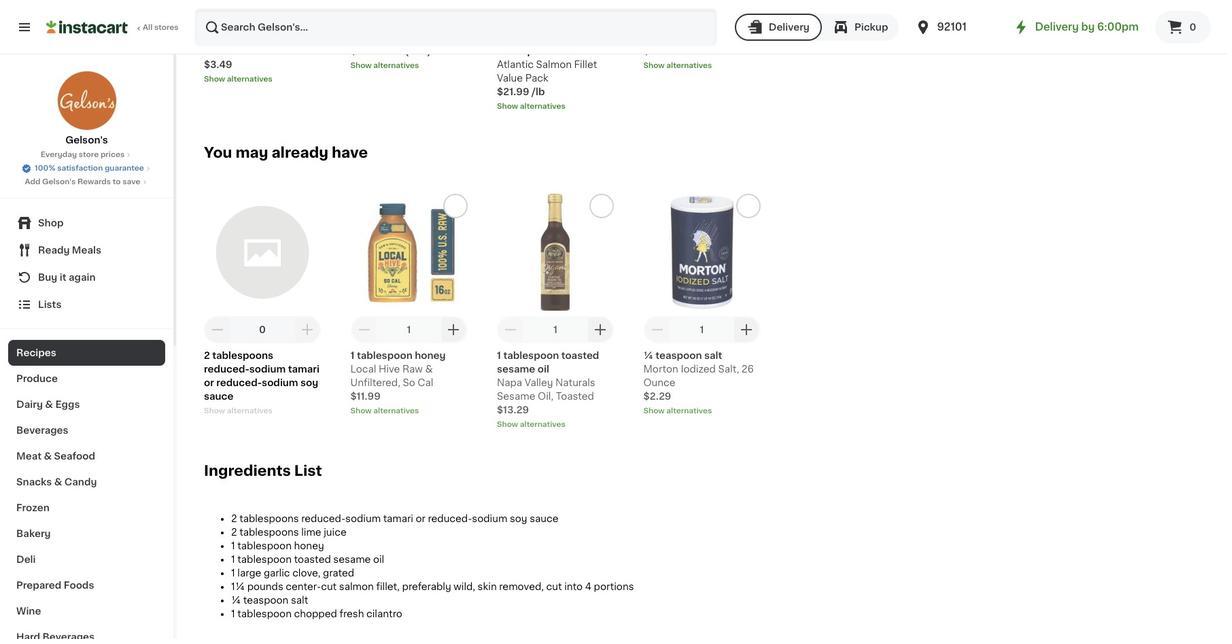 Task type: vqa. For each thing, say whether or not it's contained in the screenshot.
total within Earth Brown, MED, 3 total options
no



Task type: describe. For each thing, give the bounding box(es) containing it.
delivery by 6:00pm
[[1036, 22, 1139, 32]]

lime inside 2 tablespoons lime juice realime 100% lime juice $3.49 show alternatives
[[276, 5, 297, 15]]

2 for 2 tablespoons reduced-sodium tamari or reduced-sodium soy sauce show alternatives
[[204, 351, 210, 360]]

meals
[[72, 246, 101, 255]]

increment quantity image for ¼
[[739, 322, 755, 338]]

tamari for alternatives
[[288, 364, 320, 374]]

alternatives inside "1 tablespoon toasted sesame oil napa valley naturals sesame oil, toasted $13.29 show alternatives"
[[520, 421, 566, 428]]

it
[[60, 273, 66, 282]]

0 inside button
[[1190, 22, 1197, 32]]

wine
[[16, 607, 41, 616]]

dairy
[[16, 400, 43, 409]]

0 vertical spatial gelson's
[[65, 135, 108, 145]]

tablespoon inside 1 tablespoon honey local hive raw & unfiltered, so cal $11.99 show alternatives
[[357, 351, 413, 360]]

preferably inside the 2 tablespoons reduced-sodium tamari or reduced-sodium soy sauce 2 tablespoons lime juice 1 tablespoon honey 1 tablespoon toasted sesame oil 1 large garlic clove, grated 1¼ pounds center-cut salmon fillet, preferably wild, skin removed, cut into 4 portions ¼ teaspoon salt 1 tablespoon chopped fresh cilantro
[[402, 582, 451, 592]]

shop link
[[8, 209, 165, 237]]

4 inside 1¼ pounds center-cut salmon fillet, preferably wild, skin removed, cut into 4 portions atlantic salmon fillet value pack $21.99 /lb show alternatives
[[519, 46, 525, 56]]

$1.50 show alternatives
[[644, 46, 712, 69]]

guarantee
[[105, 165, 144, 172]]

frozen link
[[8, 495, 165, 521]]

bakery link
[[8, 521, 165, 547]]

naturals
[[556, 378, 596, 388]]

cal
[[418, 378, 434, 388]]

pickup button
[[822, 14, 899, 41]]

pounds inside the 2 tablespoons reduced-sodium tamari or reduced-sodium soy sauce 2 tablespoons lime juice 1 tablespoon honey 1 tablespoon toasted sesame oil 1 large garlic clove, grated 1¼ pounds center-cut salmon fillet, preferably wild, skin removed, cut into 4 portions ¼ teaspoon salt 1 tablespoon chopped fresh cilantro
[[247, 582, 283, 592]]

save
[[123, 178, 140, 186]]

dairy & eggs
[[16, 400, 80, 409]]

value
[[497, 73, 523, 83]]

all stores
[[143, 24, 179, 31]]

1 inside 1 large garlic clove, grated
[[351, 5, 355, 15]]

0 button
[[1156, 11, 1211, 44]]

2 tablespoons reduced-sodium tamari or reduced-sodium soy sauce 2 tablespoons lime juice 1 tablespoon honey 1 tablespoon toasted sesame oil 1 large garlic clove, grated 1¼ pounds center-cut salmon fillet, preferably wild, skin removed, cut into 4 portions ¼ teaspoon salt 1 tablespoon chopped fresh cilantro
[[231, 514, 634, 619]]

/lb
[[532, 87, 545, 96]]

delivery for delivery by 6:00pm
[[1036, 22, 1079, 32]]

unfiltered,
[[351, 378, 401, 388]]

frozen
[[16, 503, 49, 513]]

center- inside 1¼ pounds center-cut salmon fillet, preferably wild, skin removed, cut into 4 portions atlantic salmon fillet value pack $21.99 /lb show alternatives
[[553, 5, 589, 15]]

& for seafood
[[44, 452, 52, 461]]

gelson's logo image
[[57, 71, 117, 131]]

show alternatives button for morton iodized salt, 26 ounce
[[644, 406, 761, 417]]

show inside 2 tablespoons reduced-sodium tamari or reduced-sodium soy sauce show alternatives
[[204, 407, 225, 415]]

tablespoon inside "1 tablespoon toasted sesame oil napa valley naturals sesame oil, toasted $13.29 show alternatives"
[[504, 351, 559, 360]]

1 large garlic clove, grated
[[351, 5, 443, 28]]

each
[[379, 46, 403, 56]]

4 inside the 2 tablespoons reduced-sodium tamari or reduced-sodium soy sauce 2 tablespoons lime juice 1 tablespoon honey 1 tablespoon toasted sesame oil 1 large garlic clove, grated 1¼ pounds center-cut salmon fillet, preferably wild, skin removed, cut into 4 portions ¼ teaspoon salt 1 tablespoon chopped fresh cilantro
[[585, 582, 592, 592]]

¼ inside the 2 tablespoons reduced-sodium tamari or reduced-sodium soy sauce 2 tablespoons lime juice 1 tablespoon honey 1 tablespoon toasted sesame oil 1 large garlic clove, grated 1¼ pounds center-cut salmon fillet, preferably wild, skin removed, cut into 4 portions ¼ teaspoon salt 1 tablespoon chopped fresh cilantro
[[231, 596, 241, 605]]

center- inside the 2 tablespoons reduced-sodium tamari or reduced-sodium soy sauce 2 tablespoons lime juice 1 tablespoon honey 1 tablespoon toasted sesame oil 1 large garlic clove, grated 1¼ pounds center-cut salmon fillet, preferably wild, skin removed, cut into 4 portions ¼ teaspoon salt 1 tablespoon chopped fresh cilantro
[[286, 582, 321, 592]]

show alternatives button down $1.50
[[644, 60, 761, 71]]

everyday
[[41, 151, 77, 158]]

ready meals button
[[8, 237, 165, 264]]

candy
[[64, 477, 97, 487]]

by
[[1082, 22, 1095, 32]]

buy it again link
[[8, 264, 165, 291]]

add gelson's rewards to save
[[25, 178, 140, 186]]

atlantic
[[497, 60, 534, 69]]

1 decrement quantity image from the left
[[209, 322, 226, 338]]

lime
[[276, 33, 300, 42]]

1¼ pounds center-cut salmon fillet, preferably wild, skin removed, cut into 4 portions atlantic salmon fillet value pack $21.99 /lb show alternatives
[[497, 5, 613, 110]]

meat & seafood link
[[8, 443, 165, 469]]

prices
[[101, 151, 125, 158]]

buy
[[38, 273, 57, 282]]

hive
[[379, 364, 400, 374]]

clove, inside 1 large garlic clove, grated
[[414, 5, 443, 15]]

decrement quantity image for 1 tablespoon honey
[[356, 322, 372, 338]]

show inside 1¼ pounds center-cut salmon fillet, preferably wild, skin removed, cut into 4 portions atlantic salmon fillet value pack $21.99 /lb show alternatives
[[497, 103, 518, 110]]

alternatives inside 2 tablespoons reduced-sodium tamari or reduced-sodium soy sauce show alternatives
[[227, 407, 273, 415]]

cilantro inside the 2 tablespoons reduced-sodium tamari or reduced-sodium soy sauce 2 tablespoons lime juice 1 tablespoon honey 1 tablespoon toasted sesame oil 1 large garlic clove, grated 1¼ pounds center-cut salmon fillet, preferably wild, skin removed, cut into 4 portions ¼ teaspoon salt 1 tablespoon chopped fresh cilantro
[[367, 609, 402, 619]]

oil,
[[538, 392, 554, 401]]

salmon inside 1¼ pounds center-cut salmon fillet, preferably wild, skin removed, cut into 4 portions atlantic salmon fillet value pack $21.99 /lb show alternatives
[[497, 19, 533, 28]]

raw
[[403, 364, 423, 374]]

wild, inside the 2 tablespoons reduced-sodium tamari or reduced-sodium soy sauce 2 tablespoons lime juice 1 tablespoon honey 1 tablespoon toasted sesame oil 1 large garlic clove, grated 1¼ pounds center-cut salmon fillet, preferably wild, skin removed, cut into 4 portions ¼ teaspoon salt 1 tablespoon chopped fresh cilantro
[[454, 582, 475, 592]]

100% satisfaction guarantee
[[35, 165, 144, 172]]

shop
[[38, 218, 64, 228]]

$1.24 each (est.) show alternatives
[[351, 46, 431, 69]]

instacart logo image
[[46, 19, 128, 35]]

portions inside 1¼ pounds center-cut salmon fillet, preferably wild, skin removed, cut into 4 portions atlantic salmon fillet value pack $21.99 /lb show alternatives
[[527, 46, 569, 56]]

tablespoons for 2 tablespoons reduced-sodium tamari or reduced-sodium soy sauce show alternatives
[[212, 351, 273, 360]]

garlic inside the 2 tablespoons reduced-sodium tamari or reduced-sodium soy sauce 2 tablespoons lime juice 1 tablespoon honey 1 tablespoon toasted sesame oil 1 large garlic clove, grated 1¼ pounds center-cut salmon fillet, preferably wild, skin removed, cut into 4 portions ¼ teaspoon salt 1 tablespoon chopped fresh cilantro
[[264, 569, 290, 578]]

pickup
[[855, 22, 889, 32]]

6:00pm
[[1098, 22, 1139, 32]]

skin inside the 2 tablespoons reduced-sodium tamari or reduced-sodium soy sauce 2 tablespoons lime juice 1 tablespoon honey 1 tablespoon toasted sesame oil 1 large garlic clove, grated 1¼ pounds center-cut salmon fillet, preferably wild, skin removed, cut into 4 portions ¼ teaspoon salt 1 tablespoon chopped fresh cilantro
[[478, 582, 497, 592]]

show alternatives button down (est.)
[[351, 60, 468, 71]]

decrement quantity image for 1 tablespoon toasted sesame oil
[[503, 322, 519, 338]]

salmon
[[536, 60, 572, 69]]

tamari for tablespoons
[[383, 514, 414, 524]]

lime inside the 2 tablespoons reduced-sodium tamari or reduced-sodium soy sauce 2 tablespoons lime juice 1 tablespoon honey 1 tablespoon toasted sesame oil 1 large garlic clove, grated 1¼ pounds center-cut salmon fillet, preferably wild, skin removed, cut into 4 portions ¼ teaspoon salt 1 tablespoon chopped fresh cilantro
[[301, 528, 322, 537]]

foods
[[64, 581, 94, 590]]

snacks & candy
[[16, 477, 97, 487]]

2 for 2 tablespoons lime juice realime 100% lime juice $3.49 show alternatives
[[204, 5, 210, 15]]

alternatives inside 1 tablespoon honey local hive raw & unfiltered, so cal $11.99 show alternatives
[[374, 407, 419, 415]]

fillet, inside the 2 tablespoons reduced-sodium tamari or reduced-sodium soy sauce 2 tablespoons lime juice 1 tablespoon honey 1 tablespoon toasted sesame oil 1 large garlic clove, grated 1¼ pounds center-cut salmon fillet, preferably wild, skin removed, cut into 4 portions ¼ teaspoon salt 1 tablespoon chopped fresh cilantro
[[376, 582, 400, 592]]

show inside $1.24 each (est.) show alternatives
[[351, 62, 372, 69]]

fresh inside the 2 tablespoons reduced-sodium tamari or reduced-sodium soy sauce 2 tablespoons lime juice 1 tablespoon honey 1 tablespoon toasted sesame oil 1 large garlic clove, grated 1¼ pounds center-cut salmon fillet, preferably wild, skin removed, cut into 4 portions ¼ teaspoon salt 1 tablespoon chopped fresh cilantro
[[340, 609, 364, 619]]

alternatives inside 1¼ pounds center-cut salmon fillet, preferably wild, skin removed, cut into 4 portions atlantic salmon fillet value pack $21.99 /lb show alternatives
[[520, 103, 566, 110]]

show inside "1 tablespoon toasted sesame oil napa valley naturals sesame oil, toasted $13.29 show alternatives"
[[497, 421, 518, 428]]

¼ inside ¼ teaspoon salt morton iodized salt, 26 ounce $2.29 show alternatives
[[644, 351, 654, 360]]

produce
[[16, 374, 58, 384]]

fillet, inside 1¼ pounds center-cut salmon fillet, preferably wild, skin removed, cut into 4 portions atlantic salmon fillet value pack $21.99 /lb show alternatives
[[535, 19, 560, 28]]

lists
[[38, 300, 62, 309]]

ounce
[[644, 378, 676, 388]]

$13.29
[[497, 405, 529, 415]]

already
[[272, 145, 329, 160]]

show alternatives button for atlantic salmon fillet value pack
[[497, 101, 614, 112]]

buy it again
[[38, 273, 96, 282]]

show alternatives button for napa valley naturals sesame oil, toasted
[[497, 420, 614, 430]]

valley
[[525, 378, 553, 388]]

cilantro inside 1 tablespoon chopped fresh cilantro
[[672, 19, 709, 28]]

ready meals
[[38, 246, 101, 255]]

toasted
[[556, 392, 594, 401]]

delivery for delivery
[[769, 22, 810, 32]]

sauce for 2 tablespoons reduced-sodium tamari or reduced-sodium soy sauce 2 tablespoons lime juice 1 tablespoon honey 1 tablespoon toasted sesame oil 1 large garlic clove, grated 1¼ pounds center-cut salmon fillet, preferably wild, skin removed, cut into 4 portions ¼ teaspoon salt 1 tablespoon chopped fresh cilantro
[[530, 514, 559, 524]]

delivery by 6:00pm link
[[1014, 19, 1139, 35]]

toasted inside "1 tablespoon toasted sesame oil napa valley naturals sesame oil, toasted $13.29 show alternatives"
[[562, 351, 600, 360]]

recipes
[[16, 348, 56, 358]]

removed, inside 1¼ pounds center-cut salmon fillet, preferably wild, skin removed, cut into 4 portions atlantic salmon fillet value pack $21.99 /lb show alternatives
[[544, 33, 591, 42]]

1¼ inside 1¼ pounds center-cut salmon fillet, preferably wild, skin removed, cut into 4 portions atlantic salmon fillet value pack $21.99 /lb show alternatives
[[497, 5, 511, 15]]

Search field
[[196, 10, 716, 45]]

salt,
[[719, 364, 740, 374]]

1 vertical spatial gelson's
[[42, 178, 76, 186]]

snacks & candy link
[[8, 469, 165, 495]]

1 inside 1 tablespoon chopped fresh cilantro
[[644, 5, 648, 15]]

100% inside button
[[35, 165, 55, 172]]

chopped inside the 2 tablespoons reduced-sodium tamari or reduced-sodium soy sauce 2 tablespoons lime juice 1 tablespoon honey 1 tablespoon toasted sesame oil 1 large garlic clove, grated 1¼ pounds center-cut salmon fillet, preferably wild, skin removed, cut into 4 portions ¼ teaspoon salt 1 tablespoon chopped fresh cilantro
[[294, 609, 337, 619]]

show inside ¼ teaspoon salt morton iodized salt, 26 ounce $2.29 show alternatives
[[644, 407, 665, 415]]

92101 button
[[916, 8, 997, 46]]

alternatives inside $1.24 each (est.) show alternatives
[[374, 62, 419, 69]]

1 tablespoon toasted sesame oil napa valley naturals sesame oil, toasted $13.29 show alternatives
[[497, 351, 600, 428]]

increment quantity image
[[592, 322, 609, 338]]

92101
[[938, 22, 967, 32]]

dairy & eggs link
[[8, 392, 165, 418]]

wild, inside 1¼ pounds center-cut salmon fillet, preferably wild, skin removed, cut into 4 portions atlantic salmon fillet value pack $21.99 /lb show alternatives
[[497, 33, 520, 42]]

juice
[[204, 46, 230, 56]]

clove, inside the 2 tablespoons reduced-sodium tamari or reduced-sodium soy sauce 2 tablespoons lime juice 1 tablespoon honey 1 tablespoon toasted sesame oil 1 large garlic clove, grated 1¼ pounds center-cut salmon fillet, preferably wild, skin removed, cut into 4 portions ¼ teaspoon salt 1 tablespoon chopped fresh cilantro
[[293, 569, 321, 578]]

sesame inside "1 tablespoon toasted sesame oil napa valley naturals sesame oil, toasted $13.29 show alternatives"
[[497, 364, 536, 374]]

sesame
[[497, 392, 536, 401]]

bakery
[[16, 529, 51, 539]]

$1.50
[[644, 46, 670, 56]]

3 product group from the left
[[497, 194, 614, 430]]

store
[[79, 151, 99, 158]]

$1.24
[[351, 46, 376, 56]]

satisfaction
[[57, 165, 103, 172]]

show alternatives button for realime 100% lime juice
[[204, 74, 321, 85]]

snacks
[[16, 477, 52, 487]]

salt inside ¼ teaspoon salt morton iodized salt, 26 ounce $2.29 show alternatives
[[705, 351, 723, 360]]

realime
[[204, 33, 246, 42]]

large inside 1 large garlic clove, grated
[[357, 5, 382, 15]]

fresh inside 1 tablespoon chopped fresh cilantro
[[644, 19, 669, 28]]

ready meals link
[[8, 237, 165, 264]]

ready
[[38, 246, 70, 255]]

1 tablespoon chopped fresh cilantro
[[644, 5, 752, 28]]

eggs
[[55, 400, 80, 409]]

gelson's link
[[57, 71, 117, 147]]

grated inside 1 large garlic clove, grated
[[351, 19, 383, 28]]

2 for 2 tablespoons reduced-sodium tamari or reduced-sodium soy sauce 2 tablespoons lime juice 1 tablespoon honey 1 tablespoon toasted sesame oil 1 large garlic clove, grated 1¼ pounds center-cut salmon fillet, preferably wild, skin removed, cut into 4 portions ¼ teaspoon salt 1 tablespoon chopped fresh cilantro
[[231, 514, 237, 524]]



Task type: locate. For each thing, give the bounding box(es) containing it.
all
[[143, 24, 153, 31]]

2 inside 2 tablespoons lime juice realime 100% lime juice $3.49 show alternatives
[[204, 5, 210, 15]]

or for alternatives
[[204, 378, 214, 388]]

skin inside 1¼ pounds center-cut salmon fillet, preferably wild, skin removed, cut into 4 portions atlantic salmon fillet value pack $21.99 /lb show alternatives
[[522, 33, 542, 42]]

tablespoons for 2 tablespoons reduced-sodium tamari or reduced-sodium soy sauce 2 tablespoons lime juice 1 tablespoon honey 1 tablespoon toasted sesame oil 1 large garlic clove, grated 1¼ pounds center-cut salmon fillet, preferably wild, skin removed, cut into 4 portions ¼ teaspoon salt 1 tablespoon chopped fresh cilantro
[[240, 514, 299, 524]]

garlic
[[384, 5, 412, 15], [264, 569, 290, 578]]

service type group
[[735, 14, 899, 41]]

& for candy
[[54, 477, 62, 487]]

1¼
[[497, 5, 511, 15], [231, 582, 245, 592]]

0 horizontal spatial chopped
[[294, 609, 337, 619]]

alternatives
[[374, 62, 419, 69], [667, 62, 712, 69], [227, 75, 273, 83], [520, 103, 566, 110], [227, 407, 273, 415], [374, 407, 419, 415], [667, 407, 712, 415], [520, 421, 566, 428]]

1 horizontal spatial delivery
[[1036, 22, 1079, 32]]

4 product group from the left
[[644, 194, 761, 417]]

0 horizontal spatial juice
[[204, 19, 228, 28]]

toasted
[[562, 351, 600, 360], [294, 555, 331, 564]]

2
[[204, 5, 210, 15], [204, 351, 210, 360], [231, 514, 237, 524], [231, 528, 237, 537]]

sesame
[[497, 364, 536, 374], [334, 555, 371, 564]]

1 vertical spatial garlic
[[264, 569, 290, 578]]

fillet,
[[535, 19, 560, 28], [376, 582, 400, 592]]

sauce inside the 2 tablespoons reduced-sodium tamari or reduced-sodium soy sauce 2 tablespoons lime juice 1 tablespoon honey 1 tablespoon toasted sesame oil 1 large garlic clove, grated 1¼ pounds center-cut salmon fillet, preferably wild, skin removed, cut into 4 portions ¼ teaspoon salt 1 tablespoon chopped fresh cilantro
[[530, 514, 559, 524]]

1 horizontal spatial ¼
[[644, 351, 654, 360]]

0 vertical spatial salt
[[705, 351, 723, 360]]

26
[[742, 364, 754, 374]]

show alternatives button down the oil,
[[497, 420, 614, 430]]

0 vertical spatial soy
[[301, 378, 319, 388]]

everyday store prices link
[[41, 150, 133, 161]]

& up cal
[[425, 364, 433, 374]]

decrement quantity image
[[209, 322, 226, 338], [356, 322, 372, 338], [503, 322, 519, 338], [649, 322, 666, 338]]

1 inside 1 tablespoon honey local hive raw & unfiltered, so cal $11.99 show alternatives
[[351, 351, 355, 360]]

1 horizontal spatial salt
[[705, 351, 723, 360]]

2 decrement quantity image from the left
[[356, 322, 372, 338]]

0 vertical spatial 4
[[519, 46, 525, 56]]

alternatives down the oil,
[[520, 421, 566, 428]]

0 horizontal spatial into
[[497, 46, 516, 56]]

product group containing 0
[[204, 194, 321, 417]]

juice inside 2 tablespoons lime juice realime 100% lime juice $3.49 show alternatives
[[204, 19, 228, 28]]

increment quantity image
[[299, 322, 316, 338], [446, 322, 462, 338], [739, 322, 755, 338]]

prepared foods
[[16, 581, 94, 590]]

1 vertical spatial teaspoon
[[243, 596, 289, 605]]

alternatives inside ¼ teaspoon salt morton iodized salt, 26 ounce $2.29 show alternatives
[[667, 407, 712, 415]]

1 vertical spatial pounds
[[247, 582, 283, 592]]

1 vertical spatial cilantro
[[367, 609, 402, 619]]

1 horizontal spatial 100%
[[248, 33, 274, 42]]

0 horizontal spatial tamari
[[288, 364, 320, 374]]

1 horizontal spatial wild,
[[497, 33, 520, 42]]

center-
[[553, 5, 589, 15], [286, 582, 321, 592]]

0 vertical spatial 1¼
[[497, 5, 511, 15]]

0 horizontal spatial portions
[[527, 46, 569, 56]]

ingredients list
[[204, 464, 322, 478]]

1 increment quantity image from the left
[[299, 322, 316, 338]]

1 vertical spatial tamari
[[383, 514, 414, 524]]

alternatives down /lb
[[520, 103, 566, 110]]

0 horizontal spatial ¼
[[231, 596, 241, 605]]

fresh
[[644, 19, 669, 28], [340, 609, 364, 619]]

gelson's up the store
[[65, 135, 108, 145]]

alternatives down $3.49
[[227, 75, 273, 83]]

0 inside product group
[[259, 325, 266, 335]]

soy inside the 2 tablespoons reduced-sodium tamari or reduced-sodium soy sauce 2 tablespoons lime juice 1 tablespoon honey 1 tablespoon toasted sesame oil 1 large garlic clove, grated 1¼ pounds center-cut salmon fillet, preferably wild, skin removed, cut into 4 portions ¼ teaspoon salt 1 tablespoon chopped fresh cilantro
[[510, 514, 528, 524]]

1 vertical spatial fresh
[[340, 609, 364, 619]]

honey inside 1 tablespoon honey local hive raw & unfiltered, so cal $11.99 show alternatives
[[415, 351, 446, 360]]

0 horizontal spatial removed,
[[499, 582, 544, 592]]

local
[[351, 364, 376, 374]]

meat & seafood
[[16, 452, 95, 461]]

0 horizontal spatial toasted
[[294, 555, 331, 564]]

1 vertical spatial salmon
[[339, 582, 374, 592]]

0 horizontal spatial or
[[204, 378, 214, 388]]

0 horizontal spatial large
[[238, 569, 261, 578]]

0 vertical spatial honey
[[415, 351, 446, 360]]

1 vertical spatial into
[[565, 582, 583, 592]]

0 vertical spatial removed,
[[544, 33, 591, 42]]

salt inside the 2 tablespoons reduced-sodium tamari or reduced-sodium soy sauce 2 tablespoons lime juice 1 tablespoon honey 1 tablespoon toasted sesame oil 1 large garlic clove, grated 1¼ pounds center-cut salmon fillet, preferably wild, skin removed, cut into 4 portions ¼ teaspoon salt 1 tablespoon chopped fresh cilantro
[[291, 596, 308, 605]]

grated inside the 2 tablespoons reduced-sodium tamari or reduced-sodium soy sauce 2 tablespoons lime juice 1 tablespoon honey 1 tablespoon toasted sesame oil 1 large garlic clove, grated 1¼ pounds center-cut salmon fillet, preferably wild, skin removed, cut into 4 portions ¼ teaspoon salt 1 tablespoon chopped fresh cilantro
[[323, 569, 354, 578]]

honey inside the 2 tablespoons reduced-sodium tamari or reduced-sodium soy sauce 2 tablespoons lime juice 1 tablespoon honey 1 tablespoon toasted sesame oil 1 large garlic clove, grated 1¼ pounds center-cut salmon fillet, preferably wild, skin removed, cut into 4 portions ¼ teaspoon salt 1 tablespoon chopped fresh cilantro
[[294, 541, 324, 551]]

alternatives down each on the top left
[[374, 62, 419, 69]]

show inside 2 tablespoons lime juice realime 100% lime juice $3.49 show alternatives
[[204, 75, 225, 83]]

napa
[[497, 378, 522, 388]]

& left candy
[[54, 477, 62, 487]]

0 vertical spatial large
[[357, 5, 382, 15]]

1 vertical spatial 4
[[585, 582, 592, 592]]

1 vertical spatial honey
[[294, 541, 324, 551]]

0 vertical spatial fresh
[[644, 19, 669, 28]]

everyday store prices
[[41, 151, 125, 158]]

1 horizontal spatial teaspoon
[[656, 351, 702, 360]]

0 horizontal spatial 4
[[519, 46, 525, 56]]

have
[[332, 145, 368, 160]]

0 vertical spatial tamari
[[288, 364, 320, 374]]

1 horizontal spatial large
[[357, 5, 382, 15]]

$11.99
[[351, 392, 381, 401]]

100% satisfaction guarantee button
[[21, 161, 152, 174]]

& left the eggs at the bottom of page
[[45, 400, 53, 409]]

1 horizontal spatial oil
[[538, 364, 549, 374]]

1 horizontal spatial soy
[[510, 514, 528, 524]]

0 vertical spatial clove,
[[414, 5, 443, 15]]

oil inside the 2 tablespoons reduced-sodium tamari or reduced-sodium soy sauce 2 tablespoons lime juice 1 tablespoon honey 1 tablespoon toasted sesame oil 1 large garlic clove, grated 1¼ pounds center-cut salmon fillet, preferably wild, skin removed, cut into 4 portions ¼ teaspoon salt 1 tablespoon chopped fresh cilantro
[[373, 555, 384, 564]]

or inside 2 tablespoons reduced-sodium tamari or reduced-sodium soy sauce show alternatives
[[204, 378, 214, 388]]

0 vertical spatial skin
[[522, 33, 542, 42]]

sauce
[[204, 392, 234, 401], [530, 514, 559, 524]]

0 vertical spatial or
[[204, 378, 214, 388]]

show inside 1 tablespoon honey local hive raw & unfiltered, so cal $11.99 show alternatives
[[351, 407, 372, 415]]

juice
[[204, 19, 228, 28], [324, 528, 347, 537]]

1 vertical spatial chopped
[[294, 609, 337, 619]]

1 horizontal spatial skin
[[522, 33, 542, 42]]

you
[[204, 145, 232, 160]]

alternatives down $1.50
[[667, 62, 712, 69]]

alternatives down so
[[374, 407, 419, 415]]

0 horizontal spatial oil
[[373, 555, 384, 564]]

1 horizontal spatial sauce
[[530, 514, 559, 524]]

1 horizontal spatial sesame
[[497, 364, 536, 374]]

lime up the lime
[[276, 5, 297, 15]]

0 vertical spatial cilantro
[[672, 19, 709, 28]]

wild,
[[497, 33, 520, 42], [454, 582, 475, 592]]

product group
[[204, 194, 321, 417], [351, 194, 468, 417], [497, 194, 614, 430], [644, 194, 761, 417]]

or for tablespoons
[[416, 514, 426, 524]]

show alternatives button down so
[[351, 406, 468, 417]]

sauce for 2 tablespoons reduced-sodium tamari or reduced-sodium soy sauce show alternatives
[[204, 392, 234, 401]]

& inside 1 tablespoon honey local hive raw & unfiltered, so cal $11.99 show alternatives
[[425, 364, 433, 374]]

$21.99
[[497, 87, 530, 96]]

alternatives inside 2 tablespoons lime juice realime 100% lime juice $3.49 show alternatives
[[227, 75, 273, 83]]

recipes link
[[8, 340, 165, 366]]

0 horizontal spatial garlic
[[264, 569, 290, 578]]

salmon inside the 2 tablespoons reduced-sodium tamari or reduced-sodium soy sauce 2 tablespoons lime juice 1 tablespoon honey 1 tablespoon toasted sesame oil 1 large garlic clove, grated 1¼ pounds center-cut salmon fillet, preferably wild, skin removed, cut into 4 portions ¼ teaspoon salt 1 tablespoon chopped fresh cilantro
[[339, 582, 374, 592]]

alternatives up ingredients at the left of the page
[[227, 407, 273, 415]]

1¼ inside the 2 tablespoons reduced-sodium tamari or reduced-sodium soy sauce 2 tablespoons lime juice 1 tablespoon honey 1 tablespoon toasted sesame oil 1 large garlic clove, grated 1¼ pounds center-cut salmon fillet, preferably wild, skin removed, cut into 4 portions ¼ teaspoon salt 1 tablespoon chopped fresh cilantro
[[231, 582, 245, 592]]

garlic inside 1 large garlic clove, grated
[[384, 5, 412, 15]]

0 vertical spatial preferably
[[563, 19, 613, 28]]

1 vertical spatial grated
[[323, 569, 354, 578]]

juice inside the 2 tablespoons reduced-sodium tamari or reduced-sodium soy sauce 2 tablespoons lime juice 1 tablespoon honey 1 tablespoon toasted sesame oil 1 large garlic clove, grated 1¼ pounds center-cut salmon fillet, preferably wild, skin removed, cut into 4 portions ¼ teaspoon salt 1 tablespoon chopped fresh cilantro
[[324, 528, 347, 537]]

1 vertical spatial 100%
[[35, 165, 55, 172]]

1 horizontal spatial cilantro
[[672, 19, 709, 28]]

100%
[[248, 33, 274, 42], [35, 165, 55, 172]]

teaspoon inside ¼ teaspoon salt morton iodized salt, 26 ounce $2.29 show alternatives
[[656, 351, 702, 360]]

or
[[204, 378, 214, 388], [416, 514, 426, 524]]

3 decrement quantity image from the left
[[503, 322, 519, 338]]

tablespoon inside 1 tablespoon chopped fresh cilantro
[[650, 5, 706, 15]]

0 horizontal spatial cilantro
[[367, 609, 402, 619]]

None search field
[[195, 8, 717, 46]]

gelson's down 'satisfaction' at the left
[[42, 178, 76, 186]]

0 horizontal spatial preferably
[[402, 582, 451, 592]]

& right the meat
[[44, 452, 52, 461]]

into inside the 2 tablespoons reduced-sodium tamari or reduced-sodium soy sauce 2 tablespoons lime juice 1 tablespoon honey 1 tablespoon toasted sesame oil 1 large garlic clove, grated 1¼ pounds center-cut salmon fillet, preferably wild, skin removed, cut into 4 portions ¼ teaspoon salt 1 tablespoon chopped fresh cilantro
[[565, 582, 583, 592]]

100% up add
[[35, 165, 55, 172]]

1 horizontal spatial toasted
[[562, 351, 600, 360]]

soy for 2 tablespoons reduced-sodium tamari or reduced-sodium soy sauce show alternatives
[[301, 378, 319, 388]]

wine link
[[8, 599, 165, 624]]

chopped inside 1 tablespoon chopped fresh cilantro
[[708, 5, 752, 15]]

0 horizontal spatial salmon
[[339, 582, 374, 592]]

seafood
[[54, 452, 95, 461]]

1 horizontal spatial preferably
[[563, 19, 613, 28]]

beverages
[[16, 426, 68, 435]]

1 vertical spatial ¼
[[231, 596, 241, 605]]

0 vertical spatial salmon
[[497, 19, 533, 28]]

increment quantity image for 1
[[446, 322, 462, 338]]

skin
[[522, 33, 542, 42], [478, 582, 497, 592]]

100% inside 2 tablespoons lime juice realime 100% lime juice $3.49 show alternatives
[[248, 33, 274, 42]]

¼ teaspoon salt morton iodized salt, 26 ounce $2.29 show alternatives
[[644, 351, 754, 415]]

0 horizontal spatial 100%
[[35, 165, 55, 172]]

teaspoon inside the 2 tablespoons reduced-sodium tamari or reduced-sodium soy sauce 2 tablespoons lime juice 1 tablespoon honey 1 tablespoon toasted sesame oil 1 large garlic clove, grated 1¼ pounds center-cut salmon fillet, preferably wild, skin removed, cut into 4 portions ¼ teaspoon salt 1 tablespoon chopped fresh cilantro
[[243, 596, 289, 605]]

show alternatives button down /lb
[[497, 101, 614, 112]]

tamari
[[288, 364, 320, 374], [383, 514, 414, 524]]

decrement quantity image for ¼ teaspoon salt
[[649, 322, 666, 338]]

reduced-
[[204, 364, 249, 374], [217, 378, 262, 388], [301, 514, 346, 524], [428, 514, 472, 524]]

0 vertical spatial fillet,
[[535, 19, 560, 28]]

tablespoons for 2 tablespoons lime juice realime 100% lime juice $3.49 show alternatives
[[212, 5, 273, 15]]

1 vertical spatial 0
[[259, 325, 266, 335]]

0
[[1190, 22, 1197, 32], [259, 325, 266, 335]]

1 horizontal spatial tamari
[[383, 514, 414, 524]]

1 vertical spatial fillet,
[[376, 582, 400, 592]]

fillet
[[574, 60, 597, 69]]

1 horizontal spatial into
[[565, 582, 583, 592]]

show alternatives button for local hive raw & unfiltered, so cal
[[351, 406, 468, 417]]

soy
[[301, 378, 319, 388], [510, 514, 528, 524]]

soy for 2 tablespoons reduced-sodium tamari or reduced-sodium soy sauce 2 tablespoons lime juice 1 tablespoon honey 1 tablespoon toasted sesame oil 1 large garlic clove, grated 1¼ pounds center-cut salmon fillet, preferably wild, skin removed, cut into 4 portions ¼ teaspoon salt 1 tablespoon chopped fresh cilantro
[[510, 514, 528, 524]]

1 vertical spatial wild,
[[454, 582, 475, 592]]

1 horizontal spatial clove,
[[414, 5, 443, 15]]

ingredients
[[204, 464, 291, 478]]

large inside the 2 tablespoons reduced-sodium tamari or reduced-sodium soy sauce 2 tablespoons lime juice 1 tablespoon honey 1 tablespoon toasted sesame oil 1 large garlic clove, grated 1¼ pounds center-cut salmon fillet, preferably wild, skin removed, cut into 4 portions ¼ teaspoon salt 1 tablespoon chopped fresh cilantro
[[238, 569, 261, 578]]

4 decrement quantity image from the left
[[649, 322, 666, 338]]

1 horizontal spatial center-
[[553, 5, 589, 15]]

2 tablespoons reduced-sodium tamari or reduced-sodium soy sauce show alternatives
[[204, 351, 320, 415]]

1 vertical spatial sesame
[[334, 555, 371, 564]]

&
[[425, 364, 433, 374], [45, 400, 53, 409], [44, 452, 52, 461], [54, 477, 62, 487]]

show alternatives button down $3.49
[[204, 74, 321, 85]]

stores
[[154, 24, 179, 31]]

tamari inside the 2 tablespoons reduced-sodium tamari or reduced-sodium soy sauce 2 tablespoons lime juice 1 tablespoon honey 1 tablespoon toasted sesame oil 1 large garlic clove, grated 1¼ pounds center-cut salmon fillet, preferably wild, skin removed, cut into 4 portions ¼ teaspoon salt 1 tablespoon chopped fresh cilantro
[[383, 514, 414, 524]]

0 vertical spatial pounds
[[513, 5, 550, 15]]

meat
[[16, 452, 42, 461]]

0 horizontal spatial center-
[[286, 582, 321, 592]]

tablespoons inside 2 tablespoons lime juice realime 100% lime juice $3.49 show alternatives
[[212, 5, 273, 15]]

1 horizontal spatial fillet,
[[535, 19, 560, 28]]

100% left the lime
[[248, 33, 274, 42]]

toasted inside the 2 tablespoons reduced-sodium tamari or reduced-sodium soy sauce 2 tablespoons lime juice 1 tablespoon honey 1 tablespoon toasted sesame oil 1 large garlic clove, grated 1¼ pounds center-cut salmon fillet, preferably wild, skin removed, cut into 4 portions ¼ teaspoon salt 1 tablespoon chopped fresh cilantro
[[294, 555, 331, 564]]

to
[[113, 178, 121, 186]]

2 inside 2 tablespoons reduced-sodium tamari or reduced-sodium soy sauce show alternatives
[[204, 351, 210, 360]]

removed, inside the 2 tablespoons reduced-sodium tamari or reduced-sodium soy sauce 2 tablespoons lime juice 1 tablespoon honey 1 tablespoon toasted sesame oil 1 large garlic clove, grated 1¼ pounds center-cut salmon fillet, preferably wild, skin removed, cut into 4 portions ¼ teaspoon salt 1 tablespoon chopped fresh cilantro
[[499, 582, 544, 592]]

0 horizontal spatial sesame
[[334, 555, 371, 564]]

pounds inside 1¼ pounds center-cut salmon fillet, preferably wild, skin removed, cut into 4 portions atlantic salmon fillet value pack $21.99 /lb show alternatives
[[513, 5, 550, 15]]

soy inside 2 tablespoons reduced-sodium tamari or reduced-sodium soy sauce show alternatives
[[301, 378, 319, 388]]

1 horizontal spatial pounds
[[513, 5, 550, 15]]

3 increment quantity image from the left
[[739, 322, 755, 338]]

show alternatives button down iodized
[[644, 406, 761, 417]]

0 horizontal spatial wild,
[[454, 582, 475, 592]]

1 inside "1 tablespoon toasted sesame oil napa valley naturals sesame oil, toasted $13.29 show alternatives"
[[497, 351, 501, 360]]

0 vertical spatial sauce
[[204, 392, 234, 401]]

0 horizontal spatial skin
[[478, 582, 497, 592]]

1 vertical spatial large
[[238, 569, 261, 578]]

preferably inside 1¼ pounds center-cut salmon fillet, preferably wild, skin removed, cut into 4 portions atlantic salmon fillet value pack $21.99 /lb show alternatives
[[563, 19, 613, 28]]

& for eggs
[[45, 400, 53, 409]]

1 vertical spatial or
[[416, 514, 426, 524]]

1 vertical spatial skin
[[478, 582, 497, 592]]

1 product group from the left
[[204, 194, 321, 417]]

portions inside the 2 tablespoons reduced-sodium tamari or reduced-sodium soy sauce 2 tablespoons lime juice 1 tablespoon honey 1 tablespoon toasted sesame oil 1 large garlic clove, grated 1¼ pounds center-cut salmon fillet, preferably wild, skin removed, cut into 4 portions ¼ teaspoon salt 1 tablespoon chopped fresh cilantro
[[594, 582, 634, 592]]

1 horizontal spatial garlic
[[384, 5, 412, 15]]

tamari inside 2 tablespoons reduced-sodium tamari or reduced-sodium soy sauce show alternatives
[[288, 364, 320, 374]]

delivery inside button
[[769, 22, 810, 32]]

0 horizontal spatial soy
[[301, 378, 319, 388]]

0 horizontal spatial clove,
[[293, 569, 321, 578]]

delivery button
[[735, 14, 822, 41]]

0 vertical spatial juice
[[204, 19, 228, 28]]

may
[[236, 145, 268, 160]]

lime
[[276, 5, 297, 15], [301, 528, 322, 537]]

1 horizontal spatial 1¼
[[497, 5, 511, 15]]

¼
[[644, 351, 654, 360], [231, 596, 241, 605]]

1 vertical spatial oil
[[373, 555, 384, 564]]

oil
[[538, 364, 549, 374], [373, 555, 384, 564]]

1 vertical spatial toasted
[[294, 555, 331, 564]]

1 vertical spatial preferably
[[402, 582, 451, 592]]

$3.49
[[204, 60, 232, 69]]

2 increment quantity image from the left
[[446, 322, 462, 338]]

into inside 1¼ pounds center-cut salmon fillet, preferably wild, skin removed, cut into 4 portions atlantic salmon fillet value pack $21.99 /lb show alternatives
[[497, 46, 516, 56]]

deli
[[16, 555, 36, 565]]

1 horizontal spatial juice
[[324, 528, 347, 537]]

2 product group from the left
[[351, 194, 468, 417]]

again
[[69, 273, 96, 282]]

1 tablespoon honey local hive raw & unfiltered, so cal $11.99 show alternatives
[[351, 351, 446, 415]]

into
[[497, 46, 516, 56], [565, 582, 583, 592]]

gelson's
[[65, 135, 108, 145], [42, 178, 76, 186]]

0 horizontal spatial teaspoon
[[243, 596, 289, 605]]

lists link
[[8, 291, 165, 318]]

show inside $1.50 show alternatives
[[644, 62, 665, 69]]

sesame inside the 2 tablespoons reduced-sodium tamari or reduced-sodium soy sauce 2 tablespoons lime juice 1 tablespoon honey 1 tablespoon toasted sesame oil 1 large garlic clove, grated 1¼ pounds center-cut salmon fillet, preferably wild, skin removed, cut into 4 portions ¼ teaspoon salt 1 tablespoon chopped fresh cilantro
[[334, 555, 371, 564]]

0 horizontal spatial pounds
[[247, 582, 283, 592]]

lime down list at the left of page
[[301, 528, 322, 537]]

0 vertical spatial lime
[[276, 5, 297, 15]]

produce link
[[8, 366, 165, 392]]

0 vertical spatial oil
[[538, 364, 549, 374]]

add
[[25, 178, 40, 186]]

alternatives inside $1.50 show alternatives
[[667, 62, 712, 69]]

0 horizontal spatial fresh
[[340, 609, 364, 619]]

& inside 'link'
[[54, 477, 62, 487]]

0 vertical spatial wild,
[[497, 33, 520, 42]]

alternatives down $2.29
[[667, 407, 712, 415]]

salt
[[705, 351, 723, 360], [291, 596, 308, 605]]

sauce inside 2 tablespoons reduced-sodium tamari or reduced-sodium soy sauce show alternatives
[[204, 392, 234, 401]]

or inside the 2 tablespoons reduced-sodium tamari or reduced-sodium soy sauce 2 tablespoons lime juice 1 tablespoon honey 1 tablespoon toasted sesame oil 1 large garlic clove, grated 1¼ pounds center-cut salmon fillet, preferably wild, skin removed, cut into 4 portions ¼ teaspoon salt 1 tablespoon chopped fresh cilantro
[[416, 514, 426, 524]]

sodium
[[249, 364, 286, 374], [262, 378, 298, 388], [346, 514, 381, 524], [472, 514, 508, 524]]

large
[[357, 5, 382, 15], [238, 569, 261, 578]]

1 horizontal spatial increment quantity image
[[446, 322, 462, 338]]

1 vertical spatial clove,
[[293, 569, 321, 578]]

0 horizontal spatial fillet,
[[376, 582, 400, 592]]

tablespoons
[[212, 5, 273, 15], [212, 351, 273, 360], [240, 514, 299, 524], [240, 528, 299, 537]]

prepared foods link
[[8, 573, 165, 599]]

4
[[519, 46, 525, 56], [585, 582, 592, 592]]

oil inside "1 tablespoon toasted sesame oil napa valley naturals sesame oil, toasted $13.29 show alternatives"
[[538, 364, 549, 374]]

tablespoons inside 2 tablespoons reduced-sodium tamari or reduced-sodium soy sauce show alternatives
[[212, 351, 273, 360]]

iodized
[[681, 364, 716, 374]]



